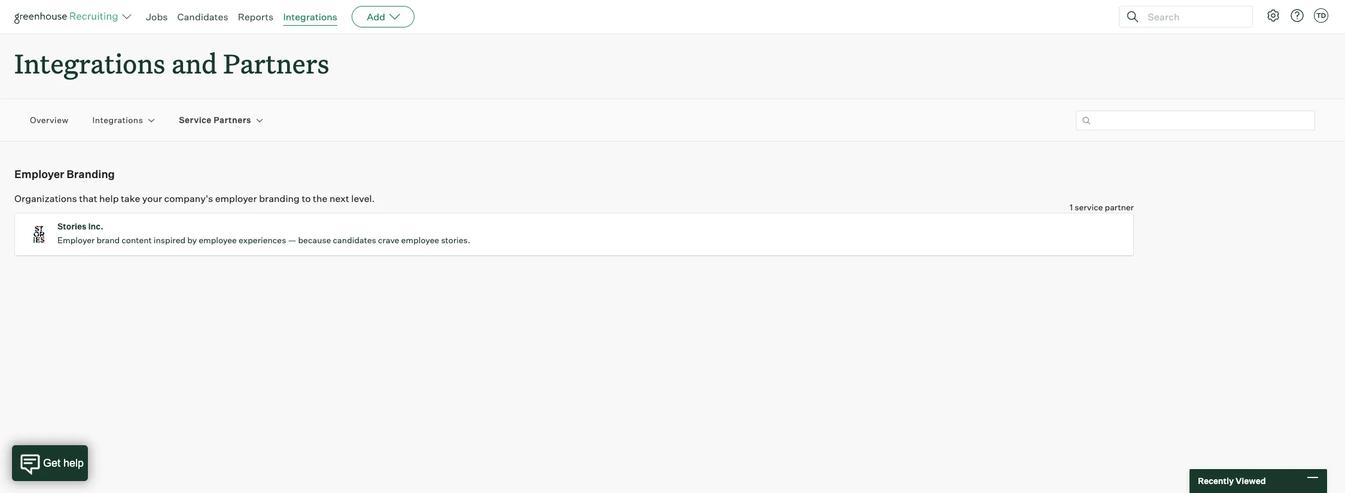 Task type: describe. For each thing, give the bounding box(es) containing it.
1 employee from the left
[[199, 235, 237, 245]]

organizations
[[14, 193, 77, 205]]

take
[[121, 193, 140, 205]]

0 vertical spatial partners
[[223, 45, 329, 81]]

the
[[313, 193, 328, 205]]

brand
[[97, 235, 120, 245]]

greenhouse recruiting image
[[14, 10, 122, 24]]

1 service partner
[[1070, 202, 1135, 213]]

organizations that help take your company's employer branding to the next level.
[[14, 193, 375, 205]]

company's
[[164, 193, 213, 205]]

employer inside stories inc. employer brand content inspired by employee experiences — because candidates crave employee stories.
[[57, 235, 95, 245]]

viewed
[[1236, 476, 1267, 487]]

0 horizontal spatial integrations link
[[93, 115, 143, 126]]

jobs link
[[146, 11, 168, 23]]

experiences
[[239, 235, 286, 245]]

reports link
[[238, 11, 274, 23]]

recently
[[1199, 476, 1235, 487]]

inc.
[[88, 222, 103, 232]]

td button
[[1312, 6, 1332, 25]]

because
[[298, 235, 331, 245]]

your
[[142, 193, 162, 205]]

integrations and partners
[[14, 45, 329, 81]]

0 vertical spatial employer
[[14, 168, 64, 181]]

overview link
[[30, 115, 69, 126]]

integrations for integrations link to the left
[[93, 115, 143, 125]]

help
[[99, 193, 119, 205]]

overview
[[30, 115, 69, 125]]

branding
[[259, 193, 300, 205]]

1
[[1070, 202, 1074, 213]]

recently viewed
[[1199, 476, 1267, 487]]

employer branding
[[14, 168, 115, 181]]

add button
[[352, 6, 415, 28]]

inspired
[[154, 235, 186, 245]]

jobs
[[146, 11, 168, 23]]

crave
[[378, 235, 400, 245]]

that
[[79, 193, 97, 205]]

candidates
[[333, 235, 376, 245]]

level.
[[351, 193, 375, 205]]

1 vertical spatial partners
[[214, 115, 251, 125]]

integrations for integrations and partners
[[14, 45, 165, 81]]

employer
[[215, 193, 257, 205]]

Search text field
[[1145, 8, 1242, 25]]

content
[[122, 235, 152, 245]]



Task type: locate. For each thing, give the bounding box(es) containing it.
1 horizontal spatial employee
[[401, 235, 439, 245]]

1 vertical spatial integrations link
[[93, 115, 143, 126]]

None text field
[[1077, 111, 1316, 130]]

candidates
[[177, 11, 228, 23]]

branding
[[67, 168, 115, 181]]

service partners link
[[179, 115, 251, 126]]

partners
[[223, 45, 329, 81], [214, 115, 251, 125]]

integrations for integrations link to the right
[[283, 11, 338, 23]]

by
[[187, 235, 197, 245]]

employer down stories
[[57, 235, 95, 245]]

integrations
[[283, 11, 338, 23], [14, 45, 165, 81], [93, 115, 143, 125]]

partners down reports link
[[223, 45, 329, 81]]

and
[[172, 45, 217, 81]]

employee right by
[[199, 235, 237, 245]]

candidates link
[[177, 11, 228, 23]]

2 vertical spatial integrations
[[93, 115, 143, 125]]

service
[[179, 115, 212, 125]]

employee
[[199, 235, 237, 245], [401, 235, 439, 245]]

1 horizontal spatial integrations link
[[283, 11, 338, 23]]

stories
[[57, 222, 87, 232]]

employee right crave
[[401, 235, 439, 245]]

service
[[1075, 202, 1104, 213]]

service partners
[[179, 115, 251, 125]]

to
[[302, 193, 311, 205]]

stories inc. employer brand content inspired by employee experiences — because candidates crave employee stories.
[[57, 222, 471, 245]]

0 vertical spatial integrations
[[283, 11, 338, 23]]

next
[[330, 193, 349, 205]]

stories.
[[441, 235, 471, 245]]

1 vertical spatial integrations
[[14, 45, 165, 81]]

partner
[[1105, 202, 1135, 213]]

2 employee from the left
[[401, 235, 439, 245]]

0 horizontal spatial employee
[[199, 235, 237, 245]]

0 vertical spatial integrations link
[[283, 11, 338, 23]]

td button
[[1315, 8, 1329, 23]]

1 vertical spatial employer
[[57, 235, 95, 245]]

reports
[[238, 11, 274, 23]]

configure image
[[1267, 8, 1281, 23]]

employer up organizations
[[14, 168, 64, 181]]

add
[[367, 11, 385, 23]]

partners right service
[[214, 115, 251, 125]]

—
[[288, 235, 297, 245]]

td
[[1317, 11, 1327, 20]]

integrations link
[[283, 11, 338, 23], [93, 115, 143, 126]]

employer
[[14, 168, 64, 181], [57, 235, 95, 245]]



Task type: vqa. For each thing, say whether or not it's contained in the screenshot.
Interviews to schedule for Onsite link
no



